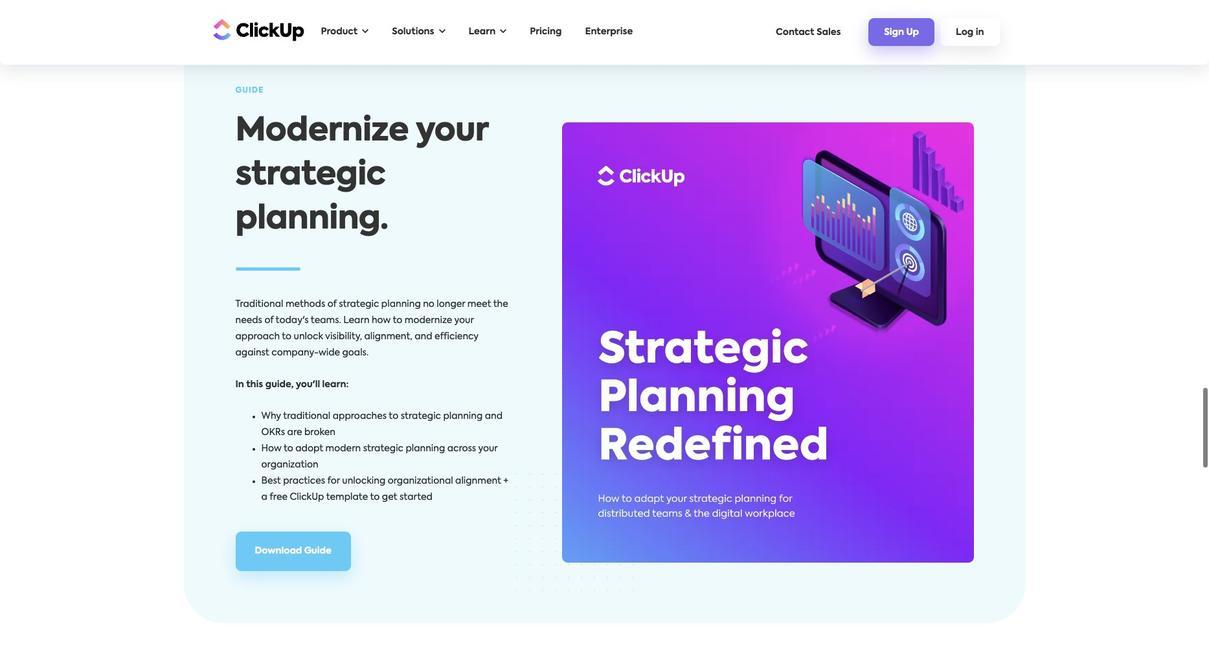Task type: vqa. For each thing, say whether or not it's contained in the screenshot.
left OF
yes



Task type: locate. For each thing, give the bounding box(es) containing it.
guide down clickup image
[[235, 87, 264, 95]]

to right approaches
[[389, 412, 399, 421]]

1 horizontal spatial guide
[[304, 547, 331, 556]]

started
[[400, 493, 433, 502]]

guide
[[235, 87, 264, 95], [304, 547, 331, 556]]

planning up across at the bottom of the page
[[443, 412, 483, 421]]

strategic inside how to adopt modern strategic planning across your organization
[[363, 444, 404, 454]]

guide,
[[265, 380, 294, 389]]

alignment
[[455, 477, 501, 486]]

download guide link
[[235, 532, 351, 571]]

planning up how
[[381, 300, 421, 309]]

and
[[415, 332, 432, 342], [485, 412, 503, 421]]

in
[[976, 28, 984, 37]]

to
[[393, 316, 403, 325], [282, 332, 292, 342], [389, 412, 399, 421], [284, 444, 293, 454], [370, 493, 380, 502]]

sign up
[[884, 28, 919, 37]]

modern
[[326, 444, 361, 454]]

learn button
[[462, 19, 513, 45]]

planning up organizational
[[406, 444, 445, 454]]

1 horizontal spatial and
[[485, 412, 503, 421]]

1 vertical spatial guide
[[304, 547, 331, 556]]

planning inside how to adopt modern strategic planning across your organization
[[406, 444, 445, 454]]

+
[[504, 477, 508, 486]]

1 vertical spatial your
[[454, 316, 474, 325]]

how
[[372, 316, 391, 325]]

traditional methods of strategic planning no longer meet the needs of today's teams. learn how to modernize your approach to unlock visibility, alignment, and efficiency against company-wide goals.
[[235, 300, 508, 358]]

0 vertical spatial of
[[328, 300, 337, 309]]

planning inside why traditional approaches to strategic planning and okrs are broken
[[443, 412, 483, 421]]

for
[[327, 477, 340, 486]]

strategic down why traditional approaches to strategic planning and okrs are broken
[[363, 444, 404, 454]]

to down today's
[[282, 332, 292, 342]]

wide
[[319, 349, 340, 358]]

strategic up how to adopt modern strategic planning across your organization
[[401, 412, 441, 421]]

teams.
[[311, 316, 341, 325]]

1 vertical spatial and
[[485, 412, 503, 421]]

of up teams. at the left of the page
[[328, 300, 337, 309]]

strategic
[[235, 159, 386, 192], [339, 300, 379, 309], [401, 412, 441, 421], [363, 444, 404, 454]]

solutions button
[[386, 19, 452, 45]]

pricing link
[[524, 19, 568, 45]]

learn right solutions popup button
[[469, 27, 496, 36]]

a
[[261, 493, 267, 502]]

2 vertical spatial your
[[478, 444, 498, 454]]

of down traditional
[[265, 316, 274, 325]]

organizational
[[388, 477, 453, 486]]

1 vertical spatial planning
[[443, 412, 483, 421]]

enterprise
[[585, 27, 633, 36]]

approaches
[[333, 412, 387, 421]]

of
[[328, 300, 337, 309], [265, 316, 274, 325]]

0 vertical spatial your
[[416, 115, 488, 148]]

learn inside traditional methods of strategic planning no longer meet the needs of today's teams. learn how to modernize your approach to unlock visibility, alignment, and efficiency against company-wide goals.
[[343, 316, 370, 325]]

0 vertical spatial guide
[[235, 87, 264, 95]]

to right how
[[393, 316, 403, 325]]

to inside why traditional approaches to strategic planning and okrs are broken
[[389, 412, 399, 421]]

2 vertical spatial planning
[[406, 444, 445, 454]]

today's
[[276, 316, 309, 325]]

0 vertical spatial learn
[[469, 27, 496, 36]]

get
[[382, 493, 397, 502]]

why
[[261, 412, 281, 421]]

1 horizontal spatial learn
[[469, 27, 496, 36]]

learn
[[469, 27, 496, 36], [343, 316, 370, 325]]

meet
[[468, 300, 491, 309]]

to left get
[[370, 493, 380, 502]]

your
[[416, 115, 488, 148], [454, 316, 474, 325], [478, 444, 498, 454]]

1 vertical spatial of
[[265, 316, 274, 325]]

guide inside download guide link
[[304, 547, 331, 556]]

in this guide, you'll learn:
[[235, 380, 349, 389]]

your inside modernize your strategic planning.
[[416, 115, 488, 148]]

0 horizontal spatial learn
[[343, 316, 370, 325]]

sales
[[817, 28, 841, 37]]

approach
[[235, 332, 280, 342]]

0 vertical spatial planning
[[381, 300, 421, 309]]

unlocking
[[342, 477, 386, 486]]

solutions
[[392, 27, 434, 36]]

modernize
[[235, 115, 409, 148]]

and inside why traditional approaches to strategic planning and okrs are broken
[[485, 412, 503, 421]]

0 horizontal spatial and
[[415, 332, 432, 342]]

unlock
[[294, 332, 323, 342]]

adopt
[[296, 444, 323, 454]]

strategic up how
[[339, 300, 379, 309]]

efficiency
[[435, 332, 479, 342]]

how
[[261, 444, 282, 454]]

are
[[287, 428, 302, 437]]

why traditional approaches to strategic planning and okrs are broken
[[261, 412, 503, 437]]

0 vertical spatial and
[[415, 332, 432, 342]]

1 vertical spatial learn
[[343, 316, 370, 325]]

strategic planning redefined cover.png image
[[562, 122, 974, 563]]

traditional
[[283, 412, 331, 421]]

strategic up planning.
[[235, 159, 386, 192]]

1 horizontal spatial of
[[328, 300, 337, 309]]

learn up visibility, on the bottom left of page
[[343, 316, 370, 325]]

log in
[[956, 28, 984, 37]]

broken
[[304, 428, 335, 437]]

guide right 'download'
[[304, 547, 331, 556]]

longer
[[437, 300, 465, 309]]

no
[[423, 300, 435, 309]]

download
[[255, 547, 302, 556]]

to up organization at the left bottom
[[284, 444, 293, 454]]

sign
[[884, 28, 904, 37]]

strategic inside modernize your strategic planning.
[[235, 159, 386, 192]]

planning
[[381, 300, 421, 309], [443, 412, 483, 421], [406, 444, 445, 454]]

learn:
[[322, 380, 349, 389]]



Task type: describe. For each thing, give the bounding box(es) containing it.
goals.
[[342, 349, 369, 358]]

you'll
[[296, 380, 320, 389]]

download guide
[[255, 547, 331, 556]]

modernize
[[405, 316, 452, 325]]

planning for and
[[443, 412, 483, 421]]

product
[[321, 27, 358, 36]]

log
[[956, 28, 974, 37]]

okrs
[[261, 428, 285, 437]]

0 horizontal spatial of
[[265, 316, 274, 325]]

your inside traditional methods of strategic planning no longer meet the needs of today's teams. learn how to modernize your approach to unlock visibility, alignment, and efficiency against company-wide goals.
[[454, 316, 474, 325]]

how to adopt modern strategic planning across your organization
[[261, 444, 498, 470]]

free
[[270, 493, 288, 502]]

alignment,
[[364, 332, 412, 342]]

learn inside popup button
[[469, 27, 496, 36]]

needs
[[235, 316, 262, 325]]

template
[[326, 493, 368, 502]]

contact sales
[[776, 28, 841, 37]]

best practices for unlocking organizational alignment + a free clickup template to get started
[[261, 477, 508, 502]]

visibility,
[[325, 332, 362, 342]]

your inside how to adopt modern strategic planning across your organization
[[478, 444, 498, 454]]

contact sales button
[[770, 21, 848, 43]]

traditional
[[235, 300, 283, 309]]

and inside traditional methods of strategic planning no longer meet the needs of today's teams. learn how to modernize your approach to unlock visibility, alignment, and efficiency against company-wide goals.
[[415, 332, 432, 342]]

in
[[235, 380, 244, 389]]

to inside how to adopt modern strategic planning across your organization
[[284, 444, 293, 454]]

clickup image
[[210, 17, 304, 42]]

up
[[907, 28, 919, 37]]

strategic inside traditional methods of strategic planning no longer meet the needs of today's teams. learn how to modernize your approach to unlock visibility, alignment, and efficiency against company-wide goals.
[[339, 300, 379, 309]]

product button
[[314, 19, 375, 45]]

methods
[[286, 300, 325, 309]]

company-
[[272, 349, 319, 358]]

this
[[246, 380, 263, 389]]

pricing
[[530, 27, 562, 36]]

planning for across
[[406, 444, 445, 454]]

planning inside traditional methods of strategic planning no longer meet the needs of today's teams. learn how to modernize your approach to unlock visibility, alignment, and efficiency against company-wide goals.
[[381, 300, 421, 309]]

clickup
[[290, 493, 324, 502]]

strategic inside why traditional approaches to strategic planning and okrs are broken
[[401, 412, 441, 421]]

to inside the best practices for unlocking organizational alignment + a free clickup template to get started
[[370, 493, 380, 502]]

contact
[[776, 28, 815, 37]]

practices
[[283, 477, 325, 486]]

log in link
[[941, 18, 1000, 46]]

the
[[493, 300, 508, 309]]

across
[[447, 444, 476, 454]]

modernize your strategic planning.
[[235, 115, 488, 236]]

organization
[[261, 461, 319, 470]]

best
[[261, 477, 281, 486]]

enterprise link
[[579, 19, 639, 45]]

planning.
[[235, 204, 388, 236]]

0 horizontal spatial guide
[[235, 87, 264, 95]]

against
[[235, 349, 269, 358]]

sign up button
[[869, 18, 935, 46]]



